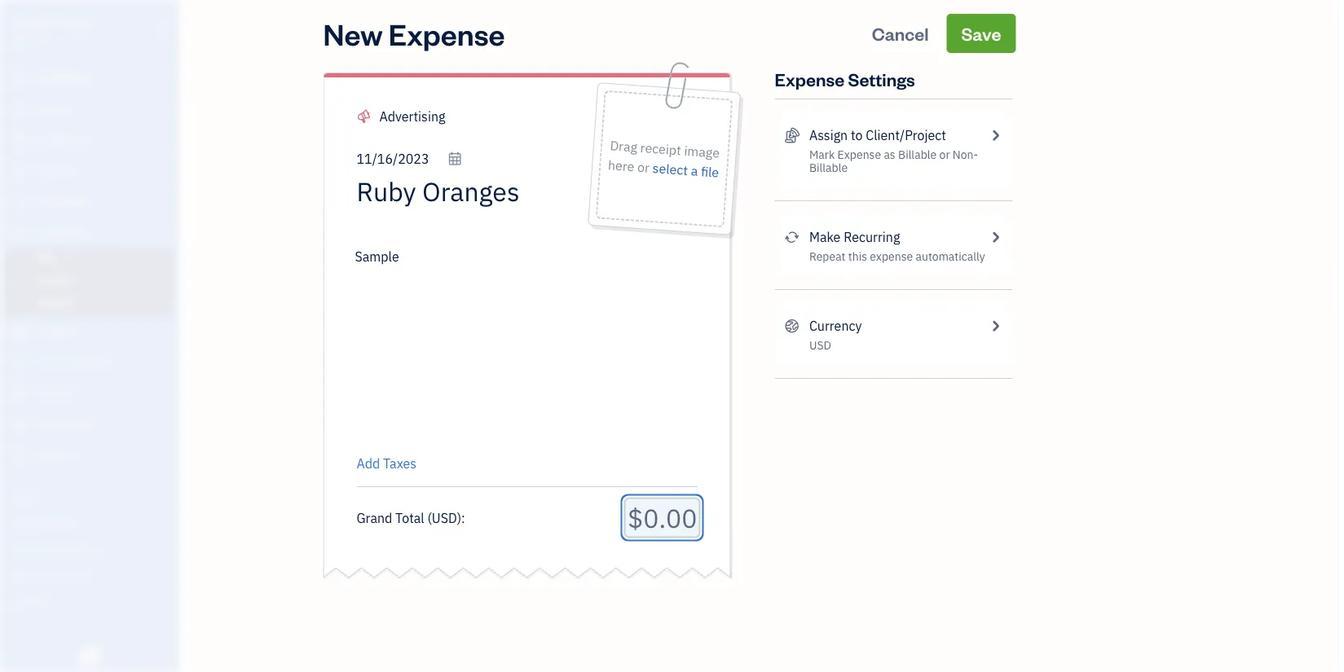 Task type: locate. For each thing, give the bounding box(es) containing it.
0 vertical spatial chevronright image
[[988, 126, 1003, 145]]

select a file
[[652, 159, 720, 181]]

refresh image
[[785, 227, 800, 247]]

or inside mark expense as billable or non- billable
[[940, 147, 950, 162]]

freshbooks image
[[77, 647, 103, 666]]

usd right total
[[432, 510, 457, 527]]

or
[[940, 147, 950, 162], [637, 158, 650, 176]]

chevronright image for assign to client/project
[[988, 126, 1003, 145]]

expense
[[389, 14, 505, 53], [775, 67, 845, 90], [838, 147, 881, 162]]

recurring
[[844, 229, 900, 246]]

Description text field
[[349, 247, 689, 443]]

1 horizontal spatial or
[[940, 147, 950, 162]]

timer image
[[11, 355, 30, 372]]

or right here
[[637, 158, 650, 176]]

mark
[[809, 147, 835, 162]]

money image
[[11, 386, 30, 403]]

assign to client/project
[[809, 127, 946, 144]]

make
[[809, 229, 841, 246]]

or left non-
[[940, 147, 950, 162]]

1 chevronright image from the top
[[988, 126, 1003, 145]]

cancel
[[872, 22, 929, 45]]

expense image
[[11, 226, 30, 242]]

automatically
[[916, 249, 985, 264]]

image
[[684, 142, 720, 162]]

total
[[395, 510, 425, 527]]

receipt
[[640, 139, 682, 159]]

new expense
[[323, 14, 505, 53]]

2 chevronright image from the top
[[988, 227, 1003, 247]]

grand
[[357, 510, 392, 527]]

1 horizontal spatial usd
[[809, 338, 832, 353]]

dashboard image
[[11, 71, 30, 87]]

0 vertical spatial expense
[[389, 14, 505, 53]]

chevronright image
[[988, 126, 1003, 145], [988, 227, 1003, 247]]

billable down assign
[[809, 160, 848, 175]]

ruby oranges owner
[[13, 14, 96, 46]]

usd down currency
[[809, 338, 832, 353]]

expensesrebilling image
[[785, 126, 800, 145]]

0 horizontal spatial usd
[[432, 510, 457, 527]]

or inside drag receipt image here or
[[637, 158, 650, 176]]

client image
[[11, 102, 30, 118]]

1 vertical spatial chevronright image
[[988, 227, 1003, 247]]

(
[[428, 510, 432, 527]]

expense inside mark expense as billable or non- billable
[[838, 147, 881, 162]]

2 vertical spatial expense
[[838, 147, 881, 162]]

invoice image
[[11, 164, 30, 180]]

currency
[[809, 318, 862, 335]]

usd
[[809, 338, 832, 353], [432, 510, 457, 527]]

1 horizontal spatial billable
[[898, 147, 937, 162]]

non-
[[953, 147, 978, 162]]

1 vertical spatial usd
[[432, 510, 457, 527]]

drag receipt image here or
[[608, 137, 720, 176]]

taxes
[[383, 455, 417, 472]]

0 horizontal spatial or
[[637, 158, 650, 176]]

billable down client/project
[[898, 147, 937, 162]]

billable
[[898, 147, 937, 162], [809, 160, 848, 175]]

expense settings
[[775, 67, 915, 90]]

this
[[849, 249, 867, 264]]

currencyandlanguage image
[[785, 316, 800, 336]]

bank connections image
[[12, 568, 174, 581]]



Task type: describe. For each thing, give the bounding box(es) containing it.
as
[[884, 147, 896, 162]]

save button
[[947, 14, 1016, 53]]

items and services image
[[12, 542, 174, 555]]

Merchant text field
[[357, 175, 580, 208]]

apps image
[[12, 490, 174, 503]]

expense for mark expense as billable or non- billable
[[838, 147, 881, 162]]

add taxes
[[357, 455, 417, 472]]

):
[[457, 510, 465, 527]]

save
[[962, 22, 1002, 45]]

assign
[[809, 127, 848, 144]]

grand total ( usd ):
[[357, 510, 465, 527]]

add taxes button
[[357, 454, 417, 474]]

file
[[700, 163, 720, 181]]

project image
[[11, 324, 30, 341]]

oranges
[[47, 14, 96, 31]]

1 vertical spatial expense
[[775, 67, 845, 90]]

report image
[[11, 448, 30, 465]]

0 vertical spatial usd
[[809, 338, 832, 353]]

select
[[652, 159, 689, 179]]

here
[[608, 156, 635, 175]]

owner
[[13, 33, 43, 46]]

make recurring
[[809, 229, 900, 246]]

select a file button
[[652, 158, 720, 182]]

a
[[690, 162, 699, 180]]

mark expense as billable or non- billable
[[809, 147, 978, 175]]

Category text field
[[380, 107, 519, 126]]

repeat this expense automatically
[[809, 249, 985, 264]]

estimate image
[[11, 133, 30, 149]]

Date in MM/DD/YYYY format text field
[[357, 150, 463, 168]]

chart image
[[11, 417, 30, 434]]

0 horizontal spatial billable
[[809, 160, 848, 175]]

drag
[[610, 137, 638, 156]]

client/project
[[866, 127, 946, 144]]

main element
[[0, 0, 220, 673]]

team members image
[[12, 516, 174, 529]]

add
[[357, 455, 380, 472]]

settings image
[[12, 594, 174, 607]]

cancel button
[[857, 14, 944, 53]]

to
[[851, 127, 863, 144]]

settings
[[848, 67, 915, 90]]

expense
[[870, 249, 913, 264]]

expense for new expense
[[389, 14, 505, 53]]

chevronright image
[[988, 316, 1003, 336]]

ruby
[[13, 14, 43, 31]]

new
[[323, 14, 383, 53]]

or for drag receipt image here or
[[637, 158, 650, 176]]

or for mark expense as billable or non- billable
[[940, 147, 950, 162]]

payment image
[[11, 195, 30, 211]]

Amount (USD) text field
[[627, 501, 697, 535]]

repeat
[[809, 249, 846, 264]]

chevronright image for make recurring
[[988, 227, 1003, 247]]



Task type: vqa. For each thing, say whether or not it's contained in the screenshot.
Invoice inside INVOICE DETAILS COMPANY TOTAL INVOICED : 115.00 ( USD ) FOR JAN 1, 2023 - DEC 31, 2023
no



